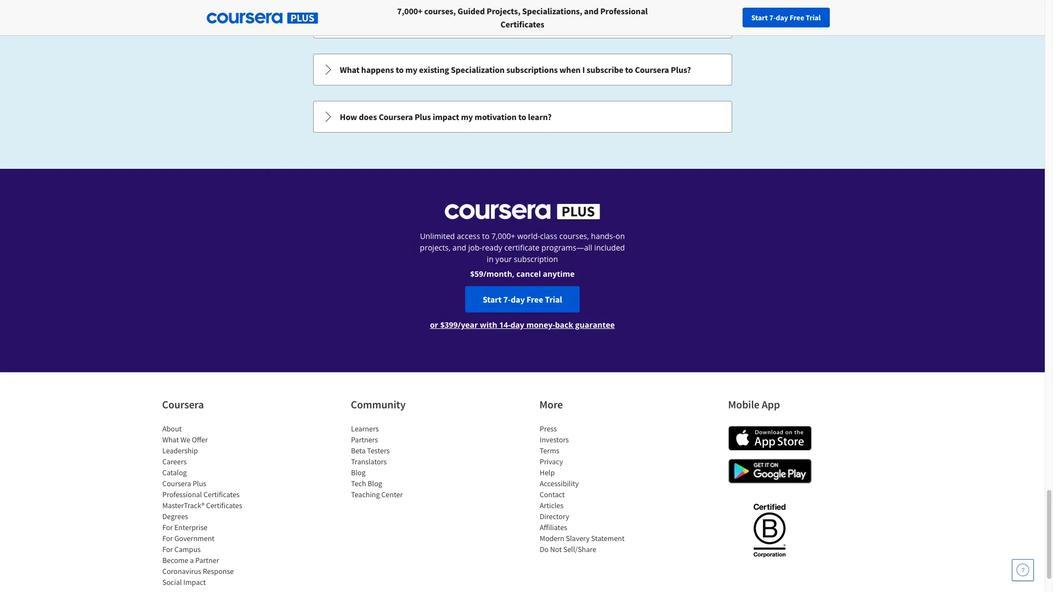 Task type: describe. For each thing, give the bounding box(es) containing it.
coursera down offers
[[390, 7, 423, 17]]

learners partners beta testers translators blog tech blog teaching center
[[351, 424, 402, 500]]

unlimited
[[420, 231, 455, 241]]

2 vertical spatial day
[[510, 320, 524, 330]]

testers
[[367, 446, 389, 456]]

receipt
[[442, 7, 467, 17]]

your down cover
[[551, 7, 568, 17]]

0 vertical spatial employer
[[363, 0, 397, 5]]

1 vertical spatial my
[[461, 111, 473, 122]]

become a partner link
[[162, 556, 219, 565]]

receive
[[689, 0, 715, 5]]

help
[[539, 468, 554, 478]]

certificates inside 7,000+ courses, guided projects, specializations, and professional certificates
[[501, 19, 544, 30]]

social impact link
[[162, 578, 206, 587]]

start 7-day free trial for the bottommost start 7-day free trial button
[[483, 294, 562, 305]]

articles link
[[539, 501, 563, 511]]

about
[[162, 424, 181, 434]]

what happens to my existing specialization subscriptions when i subscribe to coursera plus? button
[[313, 54, 731, 85]]

to down cover
[[542, 7, 549, 17]]

logo of certified b corporation image
[[747, 497, 792, 563]]

$59 /month, cancel anytime
[[470, 269, 575, 279]]

back
[[555, 320, 573, 330]]

social
[[162, 578, 182, 587]]

on
[[616, 231, 625, 241]]

trial for the bottommost start 7-day free trial button
[[545, 294, 562, 305]]

teaching center link
[[351, 490, 402, 500]]

translators
[[351, 457, 386, 467]]

job-
[[468, 242, 482, 253]]

when
[[559, 64, 581, 75]]

guided
[[458, 5, 485, 16]]

sell/share
[[563, 545, 596, 554]]

if
[[338, 0, 343, 5]]

affiliates
[[539, 523, 567, 533]]

learners
[[351, 424, 378, 434]]

we
[[180, 435, 190, 445]]

directory link
[[539, 512, 569, 522]]

0 vertical spatial my
[[405, 64, 417, 75]]

tech
[[351, 479, 366, 489]]

programs—all
[[541, 242, 592, 253]]

privacy link
[[539, 457, 563, 467]]

directory
[[539, 512, 569, 522]]

list containing what happens to my existing specialization subscriptions when i subscribe to coursera plus?
[[312, 0, 733, 134]]

learning
[[590, 0, 619, 5]]

enterprise
[[174, 523, 207, 533]]

in
[[487, 254, 493, 264]]

motivation
[[475, 111, 517, 122]]

press link
[[539, 424, 557, 434]]

subscribe
[[587, 64, 623, 75]]

to left learn?
[[518, 111, 526, 122]]

for enterprise link
[[162, 523, 207, 533]]

find your new career
[[811, 13, 880, 22]]

1 horizontal spatial employer
[[570, 7, 604, 17]]

your right find
[[827, 13, 841, 22]]

subscriptions
[[506, 64, 558, 75]]

1 for from the top
[[162, 523, 173, 533]]

2 for from the top
[[162, 534, 173, 544]]

what inside dropdown button
[[340, 64, 360, 75]]

leadership
[[162, 446, 198, 456]]

and inside unlimited access to 7,000+ world-class courses, hands-on projects, and job-ready certificate programs—all included in your subscription
[[453, 242, 466, 253]]

0 vertical spatial blog
[[351, 468, 365, 478]]

learners link
[[351, 424, 378, 434]]

coursera right does
[[379, 111, 413, 122]]

1 vertical spatial certificates
[[203, 490, 239, 500]]

not
[[550, 545, 561, 554]]

1 vertical spatial start 7-day free trial button
[[465, 286, 580, 313]]

professional inside 7,000+ courses, guided projects, specializations, and professional certificates
[[600, 5, 648, 16]]

/month,
[[483, 269, 514, 279]]

programs.
[[621, 0, 658, 5]]

coursera plus image for 7,000+
[[206, 13, 318, 24]]

for government link
[[162, 534, 214, 544]]

or $399 /year with 14-day money-back guarantee
[[430, 320, 615, 330]]

and inside 7,000+ courses, guided projects, specializations, and professional certificates
[[584, 5, 599, 16]]

help center image
[[1016, 564, 1029, 577]]

i
[[582, 64, 585, 75]]

yes, if your employer offers educational reimbursements that cover online learning programs. you will receive an email with your coursera plus receipt that you can submit to your employer to get reimbursed for your coursera plus subscription.
[[322, 0, 715, 29]]

start for the bottommost start 7-day free trial button
[[483, 294, 502, 305]]

to right subscribe
[[625, 64, 633, 75]]

do not sell/share link
[[539, 545, 596, 554]]

press investors terms privacy help accessibility contact articles directory affiliates modern slavery statement do not sell/share
[[539, 424, 624, 554]]

reimbursed
[[628, 7, 670, 17]]

teaching
[[351, 490, 380, 500]]

campus
[[174, 545, 200, 554]]

leadership link
[[162, 446, 198, 456]]

how does coursera plus impact my motivation to learn? button
[[313, 101, 731, 132]]

contact link
[[539, 490, 564, 500]]

coronavirus
[[162, 567, 201, 576]]

partner
[[195, 556, 219, 565]]

certificate
[[504, 242, 540, 253]]

does
[[359, 111, 377, 122]]

your down receive
[[684, 7, 701, 17]]

class
[[540, 231, 557, 241]]

to right happens
[[396, 64, 404, 75]]

free for the bottommost start 7-day free trial button
[[527, 294, 543, 305]]

plus inside about what we offer leadership careers catalog coursera plus professional certificates mastertrack® certificates degrees for enterprise for government for campus become a partner coronavirus response social impact
[[192, 479, 206, 489]]

modern
[[539, 534, 564, 544]]

download on the app store image
[[728, 426, 811, 451]]

impact
[[183, 578, 206, 587]]

investors link
[[539, 435, 569, 445]]

money-
[[526, 320, 555, 330]]

about what we offer leadership careers catalog coursera plus professional certificates mastertrack® certificates degrees for enterprise for government for campus become a partner coronavirus response social impact
[[162, 424, 242, 587]]

educational
[[422, 0, 464, 5]]

for
[[672, 7, 682, 17]]

partners link
[[351, 435, 378, 445]]

beta testers link
[[351, 446, 389, 456]]

plus down educational at the top
[[425, 7, 440, 17]]

submit
[[515, 7, 540, 17]]

unlimited access to 7,000+ world-class courses, hands-on projects, and job-ready certificate programs—all included in your subscription
[[420, 231, 625, 264]]

list for community
[[351, 423, 444, 500]]

terms link
[[539, 446, 559, 456]]

1 horizontal spatial with
[[480, 320, 497, 330]]

coursera plus link
[[162, 479, 206, 489]]



Task type: locate. For each thing, give the bounding box(es) containing it.
privacy
[[539, 457, 563, 467]]

become
[[162, 556, 188, 565]]

coursera
[[390, 7, 423, 17], [322, 18, 355, 29], [635, 64, 669, 75], [379, 111, 413, 122], [162, 398, 204, 411], [162, 479, 191, 489]]

your right in
[[495, 254, 512, 264]]

0 vertical spatial start 7-day free trial button
[[742, 8, 830, 27]]

0 vertical spatial trial
[[806, 13, 821, 22]]

0 horizontal spatial start 7-day free trial
[[483, 294, 562, 305]]

for up for campus link
[[162, 534, 173, 544]]

how
[[340, 111, 357, 122]]

that left you
[[469, 7, 483, 17]]

0 vertical spatial day
[[776, 13, 788, 22]]

tech blog link
[[351, 479, 382, 489]]

1 vertical spatial employer
[[570, 7, 604, 17]]

existing
[[419, 64, 449, 75]]

with right email
[[355, 7, 370, 17]]

what inside about what we offer leadership careers catalog coursera plus professional certificates mastertrack® certificates degrees for enterprise for government for campus become a partner coronavirus response social impact
[[162, 435, 179, 445]]

government
[[174, 534, 214, 544]]

1 vertical spatial with
[[480, 320, 497, 330]]

1 vertical spatial day
[[511, 294, 525, 305]]

1 vertical spatial 7,000+
[[491, 231, 515, 241]]

list containing about
[[162, 423, 255, 588]]

plus inside dropdown button
[[415, 111, 431, 122]]

affiliates link
[[539, 523, 567, 533]]

0 vertical spatial with
[[355, 7, 370, 17]]

start 7-day free trial for start 7-day free trial button to the right
[[751, 13, 821, 22]]

0 vertical spatial 7,000+
[[397, 5, 423, 16]]

my left existing
[[405, 64, 417, 75]]

day for the bottommost start 7-day free trial button
[[511, 294, 525, 305]]

0 horizontal spatial that
[[469, 7, 483, 17]]

degrees link
[[162, 512, 188, 522]]

1 vertical spatial 7-
[[503, 294, 511, 305]]

0 horizontal spatial professional
[[162, 490, 202, 500]]

get
[[615, 7, 626, 17]]

2 vertical spatial certificates
[[206, 501, 242, 511]]

7- for the bottommost start 7-day free trial button
[[503, 294, 511, 305]]

partners
[[351, 435, 378, 445]]

offer
[[192, 435, 207, 445]]

0 horizontal spatial courses,
[[424, 5, 456, 16]]

mastertrack®
[[162, 501, 204, 511]]

0 horizontal spatial start
[[483, 294, 502, 305]]

to up ready
[[482, 231, 489, 241]]

0 vertical spatial for
[[162, 523, 173, 533]]

0 vertical spatial coursera plus image
[[206, 13, 318, 24]]

your right if
[[345, 0, 361, 5]]

modern slavery statement link
[[539, 534, 624, 544]]

your inside unlimited access to 7,000+ world-class courses, hands-on projects, and job-ready certificate programs—all included in your subscription
[[495, 254, 512, 264]]

find
[[811, 13, 825, 22]]

7,000+ inside unlimited access to 7,000+ world-class courses, hands-on projects, and job-ready certificate programs—all included in your subscription
[[491, 231, 515, 241]]

will
[[676, 0, 688, 5]]

slavery
[[566, 534, 589, 544]]

0 vertical spatial professional
[[600, 5, 648, 16]]

1 vertical spatial start 7-day free trial
[[483, 294, 562, 305]]

for up become
[[162, 545, 173, 554]]

what we offer link
[[162, 435, 207, 445]]

courses, inside unlimited access to 7,000+ world-class courses, hands-on projects, and job-ready certificate programs—all included in your subscription
[[559, 231, 589, 241]]

free for start 7-day free trial button to the right
[[790, 13, 804, 22]]

degrees
[[162, 512, 188, 522]]

can
[[500, 7, 513, 17]]

1 vertical spatial free
[[527, 294, 543, 305]]

list containing learners
[[351, 423, 444, 500]]

online
[[566, 0, 588, 5]]

blog up tech
[[351, 468, 365, 478]]

0 vertical spatial start 7-day free trial
[[751, 13, 821, 22]]

0 vertical spatial and
[[584, 5, 599, 16]]

statement
[[591, 534, 624, 544]]

day left find
[[776, 13, 788, 22]]

mobile
[[728, 398, 760, 411]]

with inside yes, if your employer offers educational reimbursements that cover online learning programs. you will receive an email with your coursera plus receipt that you can submit to your employer to get reimbursed for your coursera plus subscription.
[[355, 7, 370, 17]]

to down the learning
[[606, 7, 613, 17]]

what down "about" link
[[162, 435, 179, 445]]

investors
[[539, 435, 569, 445]]

0 vertical spatial that
[[528, 0, 542, 5]]

7- left find
[[769, 13, 776, 22]]

certificates down professional certificates 'link'
[[206, 501, 242, 511]]

7,000+ up subscription. on the top left of the page
[[397, 5, 423, 16]]

coursera inside about what we offer leadership careers catalog coursera plus professional certificates mastertrack® certificates degrees for enterprise for government for campus become a partner coronavirus response social impact
[[162, 479, 191, 489]]

0 vertical spatial certificates
[[501, 19, 544, 30]]

0 vertical spatial courses,
[[424, 5, 456, 16]]

0 horizontal spatial coursera plus image
[[206, 13, 318, 24]]

1 vertical spatial professional
[[162, 490, 202, 500]]

an
[[322, 7, 331, 17]]

subscription
[[514, 254, 558, 264]]

0 horizontal spatial trial
[[545, 294, 562, 305]]

free up money-
[[527, 294, 543, 305]]

0 horizontal spatial blog
[[351, 468, 365, 478]]

free left find
[[790, 13, 804, 22]]

that up the submit at top
[[528, 0, 542, 5]]

plus up professional certificates 'link'
[[192, 479, 206, 489]]

0 vertical spatial what
[[340, 64, 360, 75]]

employer
[[363, 0, 397, 5], [570, 7, 604, 17]]

community
[[351, 398, 406, 411]]

list for coursera
[[162, 423, 255, 588]]

1 vertical spatial courses,
[[559, 231, 589, 241]]

day
[[776, 13, 788, 22], [511, 294, 525, 305], [510, 320, 524, 330]]

blog link
[[351, 468, 365, 478]]

free
[[790, 13, 804, 22], [527, 294, 543, 305]]

0 horizontal spatial employer
[[363, 0, 397, 5]]

list containing press
[[539, 423, 633, 555]]

coursera left plus?
[[635, 64, 669, 75]]

0 horizontal spatial with
[[355, 7, 370, 17]]

what left happens
[[340, 64, 360, 75]]

7,000+ inside 7,000+ courses, guided projects, specializations, and professional certificates
[[397, 5, 423, 16]]

you
[[660, 0, 674, 5]]

coursera plus image
[[206, 13, 318, 24], [445, 204, 600, 219]]

projects,
[[487, 5, 520, 16]]

None search field
[[151, 7, 414, 29]]

specialization
[[451, 64, 505, 75]]

access
[[457, 231, 480, 241]]

start for start 7-day free trial button to the right
[[751, 13, 768, 22]]

how does coursera plus impact my motivation to learn?
[[340, 111, 552, 122]]

7- for start 7-day free trial button to the right
[[769, 13, 776, 22]]

0 vertical spatial 7-
[[769, 13, 776, 22]]

start 7-day free trial
[[751, 13, 821, 22], [483, 294, 562, 305]]

mobile app
[[728, 398, 780, 411]]

yes,
[[322, 0, 336, 5]]

trial left new
[[806, 13, 821, 22]]

career
[[859, 13, 880, 22]]

1 horizontal spatial start 7-day free trial button
[[742, 8, 830, 27]]

1 horizontal spatial and
[[584, 5, 599, 16]]

plus left subscription. on the top left of the page
[[357, 18, 372, 29]]

what happens to my existing specialization subscriptions when i subscribe to coursera plus?
[[340, 64, 691, 75]]

7- up 14-
[[503, 294, 511, 305]]

day for start 7-day free trial button to the right
[[776, 13, 788, 22]]

0 horizontal spatial what
[[162, 435, 179, 445]]

1 horizontal spatial 7,000+
[[491, 231, 515, 241]]

courses, up programs—all
[[559, 231, 589, 241]]

catalog
[[162, 468, 187, 478]]

1 horizontal spatial 7-
[[769, 13, 776, 22]]

plus?
[[671, 64, 691, 75]]

employer up subscription. on the top left of the page
[[363, 0, 397, 5]]

0 vertical spatial start
[[751, 13, 768, 22]]

1 horizontal spatial start 7-day free trial
[[751, 13, 821, 22]]

cancel
[[516, 269, 541, 279]]

new
[[843, 13, 857, 22]]

1 horizontal spatial free
[[790, 13, 804, 22]]

professional inside about what we offer leadership careers catalog coursera plus professional certificates mastertrack® certificates degrees for enterprise for government for campus become a partner coronavirus response social impact
[[162, 490, 202, 500]]

careers
[[162, 457, 186, 467]]

coursera down catalog link
[[162, 479, 191, 489]]

day left money-
[[510, 320, 524, 330]]

1 horizontal spatial coursera plus image
[[445, 204, 600, 219]]

7,000+ up ready
[[491, 231, 515, 241]]

coursera down email
[[322, 18, 355, 29]]

and down access
[[453, 242, 466, 253]]

coursera up "about" link
[[162, 398, 204, 411]]

my right the 'impact'
[[461, 111, 473, 122]]

subscription.
[[374, 18, 420, 29]]

2 vertical spatial for
[[162, 545, 173, 554]]

blog up teaching center link
[[367, 479, 382, 489]]

list
[[312, 0, 733, 134], [162, 423, 255, 588], [351, 423, 444, 500], [539, 423, 633, 555]]

1 vertical spatial what
[[162, 435, 179, 445]]

guarantee
[[575, 320, 615, 330]]

0 horizontal spatial my
[[405, 64, 417, 75]]

1 horizontal spatial my
[[461, 111, 473, 122]]

0 horizontal spatial free
[[527, 294, 543, 305]]

with left 14-
[[480, 320, 497, 330]]

1 vertical spatial trial
[[545, 294, 562, 305]]

center
[[381, 490, 402, 500]]

trial down "anytime"
[[545, 294, 562, 305]]

1 vertical spatial coursera plus image
[[445, 204, 600, 219]]

or
[[430, 320, 438, 330]]

certificates up mastertrack® certificates link on the bottom left of the page
[[203, 490, 239, 500]]

1 horizontal spatial trial
[[806, 13, 821, 22]]

articles
[[539, 501, 563, 511]]

specializations,
[[522, 5, 582, 16]]

1 horizontal spatial professional
[[600, 5, 648, 16]]

1 horizontal spatial that
[[528, 0, 542, 5]]

employer down online
[[570, 7, 604, 17]]

plus
[[425, 7, 440, 17], [357, 18, 372, 29], [415, 111, 431, 122], [192, 479, 206, 489]]

1 vertical spatial for
[[162, 534, 173, 544]]

3 for from the top
[[162, 545, 173, 554]]

to inside unlimited access to 7,000+ world-class courses, hands-on projects, and job-ready certificate programs—all included in your subscription
[[482, 231, 489, 241]]

catalog link
[[162, 468, 187, 478]]

7,000+ courses, guided projects, specializations, and professional certificates
[[397, 5, 648, 30]]

courses, inside 7,000+ courses, guided projects, specializations, and professional certificates
[[424, 5, 456, 16]]

contact
[[539, 490, 564, 500]]

professional up "mastertrack®"
[[162, 490, 202, 500]]

professional left you
[[600, 5, 648, 16]]

1 horizontal spatial what
[[340, 64, 360, 75]]

1 horizontal spatial start
[[751, 13, 768, 22]]

1 horizontal spatial blog
[[367, 479, 382, 489]]

beta
[[351, 446, 365, 456]]

1 horizontal spatial courses,
[[559, 231, 589, 241]]

coronavirus response link
[[162, 567, 233, 576]]

trial for start 7-day free trial button to the right
[[806, 13, 821, 22]]

for
[[162, 523, 173, 533], [162, 534, 173, 544], [162, 545, 173, 554]]

courses, left "guided"
[[424, 5, 456, 16]]

0 horizontal spatial and
[[453, 242, 466, 253]]

0 horizontal spatial 7-
[[503, 294, 511, 305]]

for down degrees link
[[162, 523, 173, 533]]

do
[[539, 545, 548, 554]]

0 vertical spatial free
[[790, 13, 804, 22]]

learn?
[[528, 111, 552, 122]]

0 horizontal spatial 7,000+
[[397, 5, 423, 16]]

coursera plus image for unlimited
[[445, 204, 600, 219]]

0 horizontal spatial start 7-day free trial button
[[465, 286, 580, 313]]

1 vertical spatial start
[[483, 294, 502, 305]]

trial
[[806, 13, 821, 22], [545, 294, 562, 305]]

plus left the 'impact'
[[415, 111, 431, 122]]

certificates down the submit at top
[[501, 19, 544, 30]]

hands-
[[591, 231, 616, 241]]

press
[[539, 424, 557, 434]]

more
[[539, 398, 563, 411]]

1 vertical spatial and
[[453, 242, 466, 253]]

1 vertical spatial blog
[[367, 479, 382, 489]]

list for more
[[539, 423, 633, 555]]

1 vertical spatial that
[[469, 7, 483, 17]]

you
[[485, 7, 498, 17]]

for campus link
[[162, 545, 200, 554]]

mastertrack® certificates link
[[162, 501, 242, 511]]

your up subscription. on the top left of the page
[[372, 7, 388, 17]]

courses,
[[424, 5, 456, 16], [559, 231, 589, 241]]

day up "or $399 /year with 14-day money-back guarantee"
[[511, 294, 525, 305]]

get it on google play image
[[728, 459, 811, 484]]

and left get
[[584, 5, 599, 16]]



Task type: vqa. For each thing, say whether or not it's contained in the screenshot.
ask
no



